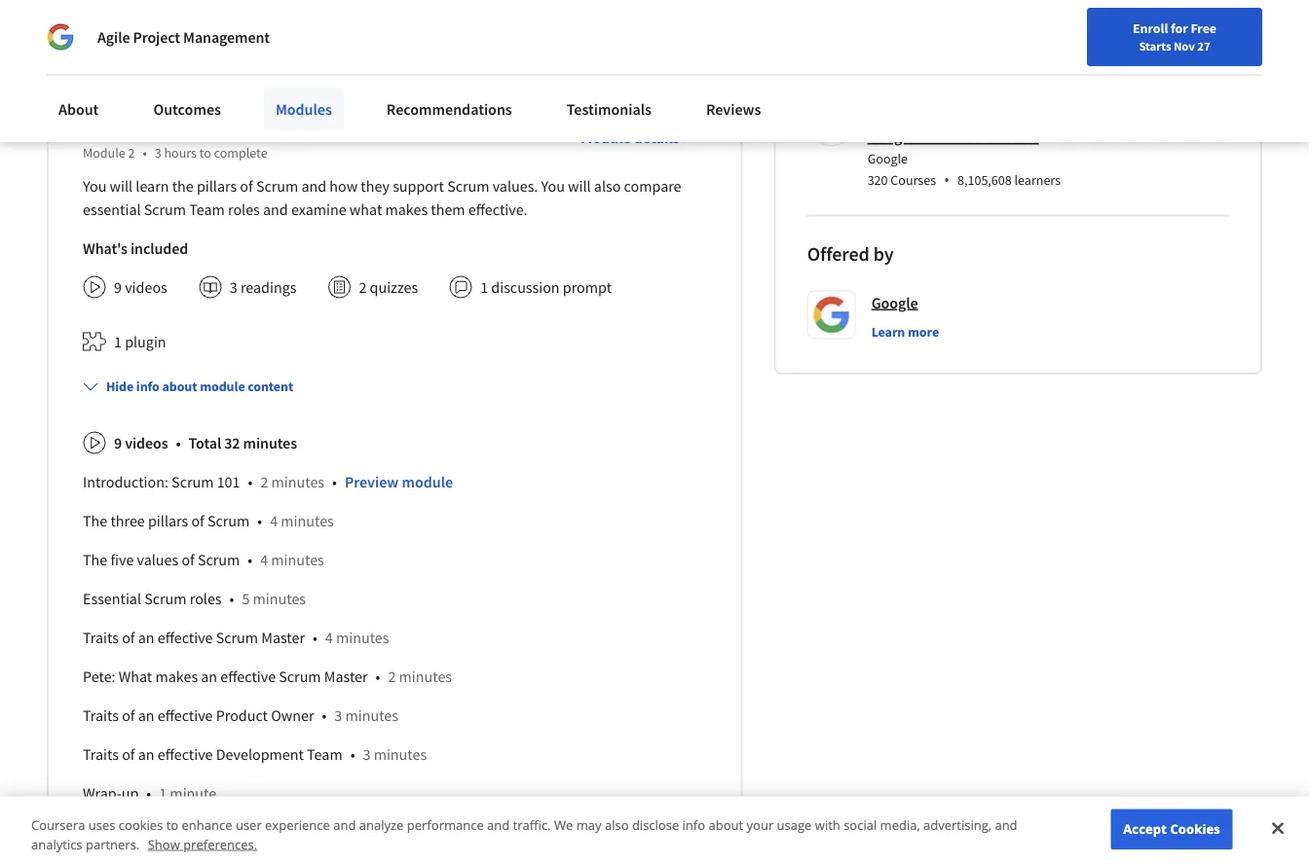 Task type: vqa. For each thing, say whether or not it's contained in the screenshot.
'Basic'
no



Task type: describe. For each thing, give the bounding box(es) containing it.
certificates
[[964, 128, 1039, 147]]

1 vertical spatial google
[[868, 150, 908, 168]]

effective up product
[[220, 668, 276, 687]]

3 inside scrum 101 module 2 • 3 hours to complete
[[155, 145, 161, 162]]

cookies
[[1170, 821, 1220, 839]]

1 horizontal spatial readings
[[240, 278, 297, 298]]

essential
[[83, 200, 141, 220]]

agile project management
[[97, 27, 270, 47]]

effective for scrum
[[158, 629, 213, 648]]

content
[[248, 379, 293, 396]]

hide info about module content button
[[75, 370, 301, 405]]

traits for traits of an effective development team
[[83, 746, 119, 765]]

effective.
[[468, 200, 528, 220]]

1 horizontal spatial module
[[581, 128, 631, 148]]

wrap-
[[83, 785, 122, 804]]

courses
[[891, 172, 936, 189]]

advertising,
[[923, 817, 992, 835]]

coursera uses cookies to enhance user experience and analyze performance and traffic. we may also disclose info about your usage with social media, advertising, and analytics partners.
[[31, 817, 1017, 854]]

coursera image
[[23, 16, 147, 47]]

outcomes
[[153, 99, 221, 119]]

plugin
[[125, 333, 166, 352]]

also inside coursera uses cookies to enhance user experience and analyze performance and traffic. we may also disclose info about your usage with social media, advertising, and analytics partners.
[[605, 817, 629, 835]]

the for the five values of scrum
[[83, 551, 107, 570]]

9 videos inside hide info about module content "region"
[[114, 434, 168, 454]]

and right advertising,
[[995, 817, 1017, 835]]

• total 32 minutes
[[176, 434, 297, 454]]

enroll
[[1133, 19, 1168, 37]]

offered by
[[807, 242, 894, 266]]

1 for 1 plugin
[[114, 333, 122, 352]]

to inside coursera uses cookies to enhance user experience and analyze performance and traffic. we may also disclose info about your usage with social media, advertising, and analytics partners.
[[166, 817, 178, 835]]

hide info about module content region
[[83, 416, 707, 866]]

testimonials link
[[555, 88, 663, 131]]

how
[[330, 177, 358, 196]]

scrum down the three pillars of scrum • 4 minutes
[[198, 551, 240, 570]]

makes inside you will learn the pillars of scrum and how they support scrum values. you will also compare essential scrum team roles and examine what makes them effective.
[[385, 200, 428, 220]]

preview
[[345, 473, 399, 492]]

• total 60 minutes
[[190, 839, 311, 859]]

may
[[576, 817, 602, 835]]

show
[[148, 836, 180, 854]]

3 readings inside hide info about module content "region"
[[114, 839, 182, 859]]

101 inside hide info about module content "region"
[[217, 473, 240, 492]]

partners.
[[86, 836, 140, 854]]

2 horizontal spatial 4
[[325, 629, 333, 648]]

reviews
[[706, 99, 761, 119]]

effective for development
[[158, 746, 213, 765]]

32
[[224, 434, 240, 454]]

scrum up them
[[447, 177, 489, 196]]

2 you from the left
[[541, 177, 565, 196]]

media,
[[880, 817, 920, 835]]

disclose
[[632, 817, 679, 835]]

scrum down values
[[144, 590, 187, 609]]

chat with us image
[[1255, 811, 1286, 843]]

free
[[1191, 19, 1217, 37]]

pete: what makes an effective scrum master • 2 minutes
[[83, 668, 452, 687]]

what's included
[[83, 239, 188, 259]]

the five values of scrum • 4 minutes
[[83, 551, 324, 570]]

module inside dropdown button
[[200, 379, 245, 396]]

videos inside hide info about module content "region"
[[125, 434, 168, 454]]

info inside coursera uses cookies to enhance user experience and analyze performance and traffic. we may also disclose info about your usage with social media, advertising, and analytics partners.
[[682, 817, 705, 835]]

the three pillars of scrum • 4 minutes
[[83, 512, 334, 531]]

modules link
[[264, 88, 344, 131]]

essential scrum roles • 5 minutes
[[83, 590, 306, 609]]

makes inside hide info about module content "region"
[[155, 668, 198, 687]]

scrum down learn
[[144, 200, 186, 220]]

and up "examine"
[[301, 177, 326, 196]]

of inside you will learn the pillars of scrum and how they support scrum values. you will also compare essential scrum team roles and examine what makes them effective.
[[240, 177, 253, 196]]

1 plugin
[[114, 333, 166, 352]]

we
[[554, 817, 573, 835]]

starts
[[1139, 38, 1171, 54]]

discussion
[[491, 278, 560, 298]]

user
[[236, 817, 262, 835]]

an for development
[[138, 746, 154, 765]]

nov
[[1174, 38, 1195, 54]]

team inside hide info about module content "region"
[[307, 746, 343, 765]]

privacy alert dialog
[[0, 797, 1309, 866]]

your
[[747, 817, 774, 835]]

learn more
[[871, 324, 939, 341]]

quizzes
[[370, 278, 418, 298]]

about inside coursera uses cookies to enhance user experience and analyze performance and traffic. we may also disclose info about your usage with social media, advertising, and analytics partners.
[[709, 817, 743, 835]]

module inside scrum 101 module 2 • 3 hours to complete
[[83, 145, 125, 162]]

what
[[350, 200, 382, 220]]

introduction: scrum 101 • 2 minutes • preview module
[[83, 473, 453, 492]]

320
[[868, 172, 888, 189]]

google career certificates image
[[810, 101, 853, 144]]

learn
[[871, 324, 905, 341]]

an down traits of an effective scrum master • 4 minutes
[[201, 668, 217, 687]]

traits for traits of an effective product owner
[[83, 707, 119, 726]]

accept
[[1123, 821, 1167, 839]]

cookies
[[119, 817, 163, 835]]

product
[[216, 707, 268, 726]]

management
[[183, 27, 270, 47]]

scrum down 5
[[216, 629, 258, 648]]

you will learn the pillars of scrum and how they support scrum values. you will also compare essential scrum team roles and examine what makes them effective.
[[83, 177, 681, 220]]

google career certificates google 320 courses • 8,105,608 learners
[[868, 128, 1061, 191]]

reviews link
[[694, 88, 773, 131]]

learn
[[136, 177, 169, 196]]

• inside google career certificates google 320 courses • 8,105,608 learners
[[944, 170, 950, 191]]

traits of an effective scrum master • 4 minutes
[[83, 629, 389, 648]]

values
[[137, 551, 178, 570]]

usage
[[777, 817, 812, 835]]

4 for the five values of scrum
[[260, 551, 268, 570]]

essential
[[83, 590, 141, 609]]

traits for traits of an effective scrum master
[[83, 629, 119, 648]]

of down what
[[122, 707, 135, 726]]

three
[[110, 512, 145, 531]]

about
[[58, 99, 99, 119]]

examine
[[291, 200, 346, 220]]

scrum inside scrum 101 module 2 • 3 hours to complete
[[83, 114, 136, 138]]

learn more button
[[871, 323, 939, 342]]

up
[[122, 785, 139, 804]]

0 horizontal spatial master
[[261, 629, 305, 648]]

introduction:
[[83, 473, 168, 492]]

team inside you will learn the pillars of scrum and how they support scrum values. you will also compare essential scrum team roles and examine what makes them effective.
[[189, 200, 225, 220]]

9 inside hide info about module content "region"
[[114, 434, 122, 454]]

google for google career certificates google 320 courses • 8,105,608 learners
[[868, 128, 914, 147]]

enhance
[[182, 817, 232, 835]]



Task type: locate. For each thing, give the bounding box(es) containing it.
pillars inside you will learn the pillars of scrum and how they support scrum values. you will also compare essential scrum team roles and examine what makes them effective.
[[197, 177, 237, 196]]

1 vertical spatial traits
[[83, 707, 119, 726]]

module details
[[581, 128, 680, 148]]

0 vertical spatial info
[[136, 379, 160, 396]]

total for total 32 minutes
[[189, 434, 221, 454]]

1 horizontal spatial team
[[307, 746, 343, 765]]

readings inside hide info about module content "region"
[[125, 839, 182, 859]]

to inside scrum 101 module 2 • 3 hours to complete
[[199, 145, 211, 162]]

4 up pete: what makes an effective scrum master • 2 minutes
[[325, 629, 333, 648]]

0 vertical spatial 101
[[140, 114, 170, 138]]

of up the five values of scrum • 4 minutes
[[191, 512, 204, 531]]

videos down the what's included
[[125, 278, 167, 298]]

they
[[361, 177, 390, 196]]

about left your
[[709, 817, 743, 835]]

of up what
[[122, 629, 135, 648]]

0 horizontal spatial you
[[83, 177, 107, 196]]

development
[[216, 746, 304, 765]]

effective up minute
[[158, 746, 213, 765]]

1 9 videos from the top
[[114, 278, 167, 298]]

details
[[634, 128, 680, 148]]

1 vertical spatial total
[[202, 839, 235, 859]]

accept cookies button
[[1111, 810, 1233, 850]]

videos
[[125, 278, 167, 298], [125, 434, 168, 454]]

traits down pete:
[[83, 707, 119, 726]]

will up 'essential'
[[110, 177, 133, 196]]

an up wrap-up • 1 minute
[[138, 746, 154, 765]]

1 vertical spatial readings
[[125, 839, 182, 859]]

readings down "cookies"
[[125, 839, 182, 859]]

info right disclose at the bottom
[[682, 817, 705, 835]]

1 videos from the top
[[125, 278, 167, 298]]

total left 32 at bottom
[[189, 434, 221, 454]]

1 vertical spatial 4
[[260, 551, 268, 570]]

1 vertical spatial the
[[83, 551, 107, 570]]

3 traits from the top
[[83, 746, 119, 765]]

them
[[431, 200, 465, 220]]

2 will from the left
[[568, 177, 591, 196]]

9 videos down the what's included
[[114, 278, 167, 298]]

included
[[130, 239, 188, 259]]

five
[[110, 551, 134, 570]]

team down the
[[189, 200, 225, 220]]

roles down complete on the top
[[228, 200, 260, 220]]

2 9 videos from the top
[[114, 434, 168, 454]]

2 vertical spatial traits
[[83, 746, 119, 765]]

about inside dropdown button
[[162, 379, 197, 396]]

the left five
[[83, 551, 107, 570]]

1 horizontal spatial pillars
[[197, 177, 237, 196]]

1 vertical spatial roles
[[190, 590, 222, 609]]

1 vertical spatial master
[[324, 668, 368, 687]]

traits of an effective development team • 3 minutes
[[83, 746, 427, 765]]

1 horizontal spatial you
[[541, 177, 565, 196]]

to up show
[[166, 817, 178, 835]]

0 horizontal spatial info
[[136, 379, 160, 396]]

1 will from the left
[[110, 177, 133, 196]]

2 inside scrum 101 module 2 • 3 hours to complete
[[128, 145, 135, 162]]

1 you from the left
[[83, 177, 107, 196]]

1 horizontal spatial will
[[568, 177, 591, 196]]

0 vertical spatial videos
[[125, 278, 167, 298]]

wrap-up • 1 minute
[[83, 785, 216, 804]]

module
[[200, 379, 245, 396], [402, 473, 453, 492]]

will right the values.
[[568, 177, 591, 196]]

0 horizontal spatial to
[[166, 817, 178, 835]]

1 left 'plugin'
[[114, 333, 122, 352]]

1 vertical spatial to
[[166, 817, 178, 835]]

total for total 60 minutes
[[202, 839, 235, 859]]

9 up introduction:
[[114, 434, 122, 454]]

1 vertical spatial team
[[307, 746, 343, 765]]

module left content
[[200, 379, 245, 396]]

also inside you will learn the pillars of scrum and how they support scrum values. you will also compare essential scrum team roles and examine what makes them effective.
[[594, 177, 621, 196]]

pillars up values
[[148, 512, 188, 531]]

0 vertical spatial readings
[[240, 278, 297, 298]]

4 for the three pillars of scrum
[[270, 512, 278, 531]]

by
[[873, 242, 894, 266]]

social
[[844, 817, 877, 835]]

show preferences. link
[[148, 836, 257, 854]]

0 horizontal spatial about
[[162, 379, 197, 396]]

complete
[[214, 145, 267, 162]]

9
[[114, 278, 122, 298], [114, 434, 122, 454]]

modules
[[276, 99, 332, 119]]

0 horizontal spatial will
[[110, 177, 133, 196]]

info right hide at the top left
[[136, 379, 160, 396]]

0 vertical spatial 1
[[480, 278, 488, 298]]

total down enhance
[[202, 839, 235, 859]]

0 horizontal spatial 101
[[140, 114, 170, 138]]

experience
[[265, 817, 330, 835]]

info inside dropdown button
[[136, 379, 160, 396]]

9 down what's
[[114, 278, 122, 298]]

0 horizontal spatial 4
[[260, 551, 268, 570]]

2 quizzes
[[359, 278, 418, 298]]

1 vertical spatial pillars
[[148, 512, 188, 531]]

0 vertical spatial the
[[83, 512, 107, 531]]

0 vertical spatial team
[[189, 200, 225, 220]]

1 vertical spatial 1
[[114, 333, 122, 352]]

of up up
[[122, 746, 135, 765]]

1 vertical spatial module
[[402, 473, 453, 492]]

2 vertical spatial google
[[871, 294, 918, 313]]

traffic.
[[513, 817, 551, 835]]

accept cookies
[[1123, 821, 1220, 839]]

pillars right the
[[197, 177, 237, 196]]

module down testimonials
[[581, 128, 631, 148]]

scrum 101 module 2 • 3 hours to complete
[[83, 114, 267, 162]]

an
[[138, 629, 154, 648], [201, 668, 217, 687], [138, 707, 154, 726], [138, 746, 154, 765]]

show preferences.
[[148, 836, 257, 854]]

4
[[270, 512, 278, 531], [260, 551, 268, 570], [325, 629, 333, 648]]

0 vertical spatial 4
[[270, 512, 278, 531]]

of
[[240, 177, 253, 196], [191, 512, 204, 531], [182, 551, 195, 570], [122, 629, 135, 648], [122, 707, 135, 726], [122, 746, 135, 765]]

minutes
[[243, 434, 297, 454], [271, 473, 324, 492], [281, 512, 334, 531], [271, 551, 324, 570], [253, 590, 306, 609], [336, 629, 389, 648], [399, 668, 452, 687], [345, 707, 398, 726], [374, 746, 427, 765], [257, 839, 311, 859]]

the
[[172, 177, 194, 196]]

0 horizontal spatial pillars
[[148, 512, 188, 531]]

of down complete on the top
[[240, 177, 253, 196]]

more
[[908, 324, 939, 341]]

readings
[[240, 278, 297, 298], [125, 839, 182, 859]]

of right values
[[182, 551, 195, 570]]

3 readings down "cookies"
[[114, 839, 182, 859]]

1 vertical spatial info
[[682, 817, 705, 835]]

1 vertical spatial 3 readings
[[114, 839, 182, 859]]

an up what
[[138, 629, 154, 648]]

prompt
[[563, 278, 612, 298]]

an for scrum
[[138, 629, 154, 648]]

1 vertical spatial videos
[[125, 434, 168, 454]]

1 the from the top
[[83, 512, 107, 531]]

scrum up learn
[[83, 114, 136, 138]]

101 down 32 at bottom
[[217, 473, 240, 492]]

recommendations link
[[375, 88, 524, 131]]

1 vertical spatial 101
[[217, 473, 240, 492]]

101 up hours
[[140, 114, 170, 138]]

1 horizontal spatial master
[[324, 668, 368, 687]]

values.
[[493, 177, 538, 196]]

8,105,608
[[958, 172, 1012, 189]]

1 traits from the top
[[83, 629, 119, 648]]

coursera
[[31, 817, 85, 835]]

0 vertical spatial also
[[594, 177, 621, 196]]

and left traffic.
[[487, 817, 510, 835]]

101 inside scrum 101 module 2 • 3 hours to complete
[[140, 114, 170, 138]]

0 vertical spatial 3 readings
[[230, 278, 297, 298]]

3
[[155, 145, 161, 162], [230, 278, 237, 298], [334, 707, 342, 726], [363, 746, 371, 765], [114, 839, 122, 859]]

1 horizontal spatial module
[[402, 473, 453, 492]]

1 horizontal spatial roles
[[228, 200, 260, 220]]

module inside "region"
[[402, 473, 453, 492]]

0 horizontal spatial team
[[189, 200, 225, 220]]

module right preview
[[402, 473, 453, 492]]

0 horizontal spatial readings
[[125, 839, 182, 859]]

effective left product
[[158, 707, 213, 726]]

1 vertical spatial also
[[605, 817, 629, 835]]

0 vertical spatial total
[[189, 434, 221, 454]]

101
[[140, 114, 170, 138], [217, 473, 240, 492]]

0 vertical spatial google
[[868, 128, 914, 147]]

google career certificates link
[[868, 128, 1039, 147]]

4 down the introduction: scrum 101 • 2 minutes • preview module
[[270, 512, 278, 531]]

1 inside hide info about module content "region"
[[159, 785, 167, 804]]

0 horizontal spatial 1
[[114, 333, 122, 352]]

scrum up owner
[[279, 668, 321, 687]]

team down owner
[[307, 746, 343, 765]]

4 down the three pillars of scrum • 4 minutes
[[260, 551, 268, 570]]

pillars
[[197, 177, 237, 196], [148, 512, 188, 531]]

roles inside you will learn the pillars of scrum and how they support scrum values. you will also compare essential scrum team roles and examine what makes them effective.
[[228, 200, 260, 220]]

google for google
[[871, 294, 918, 313]]

1 horizontal spatial 3 readings
[[230, 278, 297, 298]]

preferences.
[[183, 836, 257, 854]]

1 left the discussion
[[480, 278, 488, 298]]

1 horizontal spatial 4
[[270, 512, 278, 531]]

0 vertical spatial pillars
[[197, 177, 237, 196]]

module down "about"
[[83, 145, 125, 162]]

google image
[[47, 23, 74, 51]]

2 vertical spatial 1
[[159, 785, 167, 804]]

effective down essential scrum roles • 5 minutes
[[158, 629, 213, 648]]

roles down the five values of scrum • 4 minutes
[[190, 590, 222, 609]]

1 9 from the top
[[114, 278, 122, 298]]

5
[[242, 590, 250, 609]]

about link
[[47, 88, 110, 131]]

for
[[1171, 19, 1188, 37]]

hide info about module content
[[106, 379, 293, 396]]

0 vertical spatial traits
[[83, 629, 119, 648]]

uses
[[88, 817, 115, 835]]

60
[[238, 839, 254, 859]]

info about module content element
[[75, 362, 707, 866]]

0 horizontal spatial roles
[[190, 590, 222, 609]]

you
[[83, 177, 107, 196], [541, 177, 565, 196]]

0 vertical spatial 9 videos
[[114, 278, 167, 298]]

2
[[128, 145, 135, 162], [359, 278, 367, 298], [260, 473, 268, 492], [388, 668, 396, 687]]

•
[[143, 145, 147, 162], [944, 170, 950, 191], [176, 434, 181, 454], [248, 473, 253, 492], [332, 473, 337, 492], [257, 512, 262, 531], [248, 551, 252, 570], [229, 590, 234, 609], [313, 629, 317, 648], [376, 668, 380, 687], [322, 707, 327, 726], [350, 746, 355, 765], [146, 785, 151, 804], [190, 839, 195, 859]]

traits up pete:
[[83, 629, 119, 648]]

and left analyze
[[333, 817, 356, 835]]

0 vertical spatial to
[[199, 145, 211, 162]]

3 readings down "examine"
[[230, 278, 297, 298]]

an down what
[[138, 707, 154, 726]]

0 horizontal spatial module
[[83, 145, 125, 162]]

0 horizontal spatial module
[[200, 379, 245, 396]]

also right may
[[605, 817, 629, 835]]

hide
[[106, 379, 134, 396]]

2 the from the top
[[83, 551, 107, 570]]

career
[[917, 128, 961, 147]]

1 horizontal spatial 101
[[217, 473, 240, 492]]

the for the three pillars of scrum
[[83, 512, 107, 531]]

scrum up "examine"
[[256, 177, 298, 196]]

2 videos from the top
[[125, 434, 168, 454]]

1 horizontal spatial 1
[[159, 785, 167, 804]]

about down 'plugin'
[[162, 379, 197, 396]]

outcomes link
[[142, 88, 233, 131]]

also left compare at the top of the page
[[594, 177, 621, 196]]

you up 'essential'
[[83, 177, 107, 196]]

1 vertical spatial makes
[[155, 668, 198, 687]]

1 horizontal spatial to
[[199, 145, 211, 162]]

2 horizontal spatial 1
[[480, 278, 488, 298]]

1 for 1 discussion prompt
[[480, 278, 488, 298]]

and
[[301, 177, 326, 196], [263, 200, 288, 220], [333, 817, 356, 835], [487, 817, 510, 835], [995, 817, 1017, 835]]

what
[[119, 668, 152, 687]]

videos up introduction:
[[125, 434, 168, 454]]

you right the values.
[[541, 177, 565, 196]]

pillars inside hide info about module content "region"
[[148, 512, 188, 531]]

1 vertical spatial about
[[709, 817, 743, 835]]

0 horizontal spatial 3 readings
[[114, 839, 182, 859]]

effective for product
[[158, 707, 213, 726]]

will
[[110, 177, 133, 196], [568, 177, 591, 196]]

offered
[[807, 242, 870, 266]]

0 vertical spatial about
[[162, 379, 197, 396]]

0 vertical spatial 9
[[114, 278, 122, 298]]

1 horizontal spatial info
[[682, 817, 705, 835]]

the left three
[[83, 512, 107, 531]]

analyze
[[359, 817, 404, 835]]

minute
[[170, 785, 216, 804]]

0 horizontal spatial makes
[[155, 668, 198, 687]]

traits up wrap-
[[83, 746, 119, 765]]

support
[[393, 177, 444, 196]]

1 left minute
[[159, 785, 167, 804]]

0 vertical spatial master
[[261, 629, 305, 648]]

9 videos up introduction:
[[114, 434, 168, 454]]

makes down support
[[385, 200, 428, 220]]

google link
[[871, 291, 918, 315]]

menu item
[[954, 19, 1079, 83]]

• inside scrum 101 module 2 • 3 hours to complete
[[143, 145, 147, 162]]

scrum up the three pillars of scrum • 4 minutes
[[172, 473, 214, 492]]

traits
[[83, 629, 119, 648], [83, 707, 119, 726], [83, 746, 119, 765]]

1 vertical spatial 9
[[114, 434, 122, 454]]

1 vertical spatial 9 videos
[[114, 434, 168, 454]]

master
[[261, 629, 305, 648], [324, 668, 368, 687]]

2 vertical spatial 4
[[325, 629, 333, 648]]

readings down "examine"
[[240, 278, 297, 298]]

scrum up the five values of scrum • 4 minutes
[[207, 512, 250, 531]]

the
[[83, 512, 107, 531], [83, 551, 107, 570]]

to right hours
[[199, 145, 211, 162]]

27
[[1197, 38, 1210, 54]]

0 vertical spatial roles
[[228, 200, 260, 220]]

scrum
[[83, 114, 136, 138], [256, 177, 298, 196], [447, 177, 489, 196], [144, 200, 186, 220], [172, 473, 214, 492], [207, 512, 250, 531], [198, 551, 240, 570], [144, 590, 187, 609], [216, 629, 258, 648], [279, 668, 321, 687]]

roles inside hide info about module content "region"
[[190, 590, 222, 609]]

an for product
[[138, 707, 154, 726]]

makes right what
[[155, 668, 198, 687]]

2 9 from the top
[[114, 434, 122, 454]]

1 horizontal spatial about
[[709, 817, 743, 835]]

2 traits from the top
[[83, 707, 119, 726]]

and left "examine"
[[263, 200, 288, 220]]

learners
[[1014, 172, 1061, 189]]

1 horizontal spatial makes
[[385, 200, 428, 220]]

0 vertical spatial makes
[[385, 200, 428, 220]]

0 vertical spatial module
[[200, 379, 245, 396]]

owner
[[271, 707, 314, 726]]

also
[[594, 177, 621, 196], [605, 817, 629, 835]]



